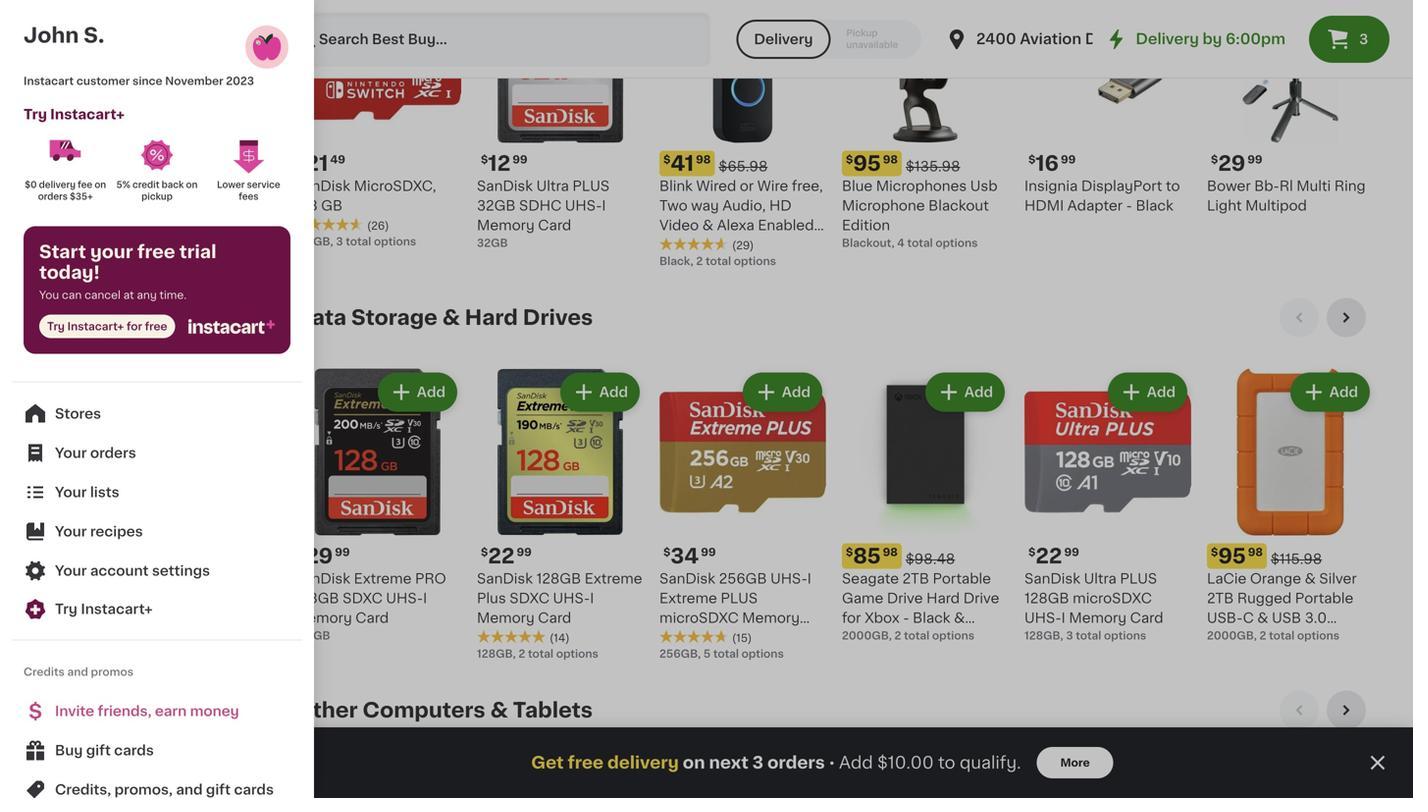 Task type: locate. For each thing, give the bounding box(es) containing it.
i for 99
[[423, 591, 427, 605]]

& down $98.48
[[954, 611, 965, 625]]

to right displayport
[[1166, 179, 1181, 193]]

3 inside sandisk ultra plus 128gb microsdxc uhs-i memory card 128gb, 3 total options
[[1066, 630, 1074, 641]]

treatment tracker modal dialog
[[255, 727, 1414, 798]]

1 horizontal spatial to
[[1166, 179, 1181, 193]]

$ 95 98 $115.98 lacie orange & silver 2tb rugged portable usb-c & usb 3.0 external hard drive
[[1207, 546, 1357, 644]]

card inside "sandisk ultra plus 32gb sdhc uhs-i memory card 32gb"
[[538, 218, 572, 232]]

$ inside $ 41 98
[[664, 154, 671, 165]]

1 horizontal spatial on
[[186, 181, 198, 189]]

buy down credit
[[129, 195, 157, 209]]

2 vertical spatial buy
[[55, 744, 83, 757]]

ring
[[1335, 179, 1366, 193]]

1 vertical spatial delivery
[[608, 754, 679, 771]]

$ inside $ 12 99
[[481, 154, 488, 165]]

tablets inside item carousel region
[[513, 700, 593, 721]]

0 vertical spatial gift
[[86, 744, 111, 757]]

orders left •
[[768, 754, 825, 771]]

$ inside $ 95 98 $115.98 lacie orange & silver 2tb rugged portable usb-c & usb 3.0 external hard drive
[[1211, 547, 1219, 558]]

3 inside button
[[1360, 32, 1369, 46]]

i inside sandisk extreme pro 128gb sdxc uhs-i memory card 128gb
[[423, 591, 427, 605]]

instacart+ up buy it again
[[67, 321, 124, 332]]

2 sdxc from the left
[[510, 591, 550, 605]]

uhs-
[[565, 199, 602, 213], [771, 572, 808, 586], [386, 591, 423, 605], [553, 591, 590, 605], [1025, 611, 1062, 625]]

i for 22
[[1062, 611, 1066, 625]]

98 for lacie orange & silver 2tb rugged portable usb-c & usb 3.0 external hard drive
[[1248, 547, 1263, 558]]

orange
[[1250, 572, 1302, 586]]

2 2000gb, from the left
[[1207, 630, 1257, 641]]

0 horizontal spatial to
[[938, 754, 956, 771]]

delivery button
[[737, 20, 831, 59]]

i
[[602, 199, 606, 213], [808, 572, 812, 586], [423, 591, 427, 605], [590, 591, 594, 605], [1062, 611, 1066, 625]]

0 vertical spatial plus
[[573, 179, 610, 193]]

delivery
[[39, 181, 76, 189], [608, 754, 679, 771]]

3
[[1360, 32, 1369, 46], [336, 236, 343, 247], [1066, 630, 1074, 641], [753, 754, 764, 771]]

your inside "your account settings" link
[[55, 564, 87, 578]]

portable inside $ 85 98 $98.48 seagate 2tb portable game drive hard drive for xbox - black & green
[[933, 572, 991, 586]]

$ up lacie
[[1211, 547, 1219, 558]]

guarantee
[[151, 238, 208, 249]]

delivery left next
[[608, 754, 679, 771]]

1 vertical spatial free
[[145, 321, 167, 332]]

29 99
[[306, 546, 350, 566]]

- inside insignia displayport to hdmi adapter - black
[[1127, 199, 1133, 213]]

1 vertical spatial plus
[[1120, 572, 1158, 586]]

0 horizontal spatial on
[[95, 181, 106, 189]]

98 inside $ 95 98 $115.98 lacie orange & silver 2tb rugged portable usb-c & usb 3.0 external hard drive
[[1248, 547, 1263, 558]]

instacart+ up office link
[[81, 602, 153, 616]]

your up the home
[[55, 564, 87, 578]]

memory inside sandisk extreme pro 128gb sdxc uhs-i memory card 128gb
[[294, 611, 352, 625]]

on inside treatment tracker modal dialog
[[683, 754, 705, 771]]

2 32gb from the top
[[477, 238, 508, 248]]

2000gb, down usb-
[[1207, 630, 1257, 641]]

1 vertical spatial ultra
[[1084, 572, 1117, 586]]

0 horizontal spatial $ 22 99
[[481, 546, 532, 566]]

plus
[[477, 591, 506, 605]]

video up black,
[[660, 238, 699, 252]]

$ up the bower
[[1211, 154, 1219, 165]]

99 right 34
[[701, 547, 716, 558]]

99 for bower bb-rl multi ring light multipod
[[1248, 154, 1263, 165]]

99 for sandisk ultra plus 128gb microsdxc uhs-i memory card
[[1065, 547, 1080, 558]]

2 item carousel region from the top
[[294, 691, 1374, 798]]

black,
[[660, 256, 694, 267]]

try down shop
[[47, 321, 65, 332]]

$ 22 99 for sandisk 128gb extreme plus sdxc uhs-i memory card
[[481, 546, 532, 566]]

1 vertical spatial try
[[47, 321, 65, 332]]

get free delivery on next 3 orders • add $10.00 to qualify.
[[531, 754, 1021, 771]]

0 horizontal spatial for
[[127, 321, 142, 332]]

i inside "sandisk ultra plus 32gb sdhc uhs-i memory card 32gb"
[[602, 199, 606, 213]]

1 vertical spatial computers
[[363, 700, 486, 721]]

camera & video
[[24, 779, 138, 793]]

0 vertical spatial ultra
[[537, 179, 569, 193]]

0 horizontal spatial tablets
[[122, 444, 173, 457]]

since
[[133, 76, 163, 86]]

portable down $98.48
[[933, 572, 991, 586]]

98 inside $ 85 98 $98.48 seagate 2tb portable game drive hard drive for xbox - black & green
[[883, 547, 898, 558]]

& inside blink wired or wire free, two way audio, hd video & alexa enabled video doorbell - black
[[703, 218, 714, 232]]

99 for insignia displayport to hdmi adapter - black
[[1061, 154, 1076, 165]]

plus down 256gb
[[721, 591, 758, 605]]

0 vertical spatial microsdxc
[[1073, 591, 1152, 605]]

99 up bb-
[[1248, 154, 1263, 165]]

3 button
[[1310, 16, 1390, 63]]

98 for blue microphones usb microphone blackout edition
[[883, 154, 898, 165]]

98 for seagate 2tb portable game drive hard drive for xbox - black & green
[[883, 547, 898, 558]]

invite
[[55, 704, 94, 718]]

sandisk inside sandisk extreme pro 128gb sdxc uhs-i memory card 128gb
[[294, 572, 350, 586]]

0 vertical spatial computers
[[24, 444, 104, 457]]

your left lists
[[55, 485, 87, 499]]

128gb, inside product group
[[294, 236, 333, 247]]

card inside sandisk ultra plus 128gb microsdxc uhs-i memory card 128gb, 3 total options
[[1130, 611, 1164, 625]]

sandisk extreme pro 128gb sdxc uhs-i memory card 128gb
[[294, 572, 446, 641]]

2
[[696, 256, 703, 267], [895, 630, 902, 641], [1260, 630, 1267, 641], [519, 648, 525, 659]]

2 right black,
[[696, 256, 703, 267]]

computers inside item carousel region
[[363, 700, 486, 721]]

$ up "sandisk ultra plus 32gb sdhc uhs-i memory card 32gb"
[[481, 154, 488, 165]]

2 add button from the left
[[562, 375, 638, 410]]

1 horizontal spatial extreme
[[585, 572, 643, 586]]

total inside $ 95 98 $135.98 blue microphones usb microphone blackout edition blackout, 4 total options
[[908, 238, 933, 248]]

2000gb, down xbox
[[842, 630, 892, 641]]

2 horizontal spatial on
[[683, 754, 705, 771]]

buy left it
[[55, 335, 83, 348]]

1 sdxc from the left
[[343, 591, 383, 605]]

0 horizontal spatial ultra
[[537, 179, 569, 193]]

$ 34 99
[[664, 546, 716, 566]]

$ up plus on the left
[[481, 547, 488, 558]]

$95.98 original price: $135.98 element
[[842, 151, 1009, 176]]

2 vertical spatial plus
[[721, 591, 758, 605]]

uhs- inside sandisk extreme pro 128gb sdxc uhs-i memory card 128gb
[[386, 591, 423, 605]]

0 vertical spatial orders
[[38, 192, 68, 201]]

memory inside sandisk ultra plus 128gb microsdxc uhs-i memory card 128gb, 3 total options
[[1069, 611, 1127, 625]]

$ up the blink
[[664, 154, 671, 165]]

2tb up usb-
[[1207, 591, 1234, 605]]

free down the policy
[[137, 243, 175, 261]]

95 inside $ 95 98 $135.98 blue microphones usb microphone blackout edition blackout, 4 total options
[[853, 153, 881, 174]]

your up video games
[[55, 525, 87, 538]]

2 $ 22 99 from the left
[[1029, 546, 1080, 566]]

start your free trial today! you can cancel at any time.
[[39, 243, 216, 300]]

(14)
[[550, 633, 570, 643]]

1 horizontal spatial plus
[[721, 591, 758, 605]]

portable
[[933, 572, 991, 586], [1296, 591, 1354, 605]]

0 horizontal spatial 2000gb,
[[842, 630, 892, 641]]

next
[[709, 754, 749, 771]]

0 horizontal spatial microsdxc
[[660, 611, 739, 625]]

2 horizontal spatial black
[[1136, 199, 1174, 213]]

try instacart+ up office link
[[55, 602, 153, 616]]

3 add button from the left
[[745, 375, 821, 410]]

$ up seagate
[[846, 547, 853, 558]]

0 horizontal spatial hard
[[465, 307, 518, 328]]

you
[[39, 290, 59, 300]]

0 vertical spatial black
[[1136, 199, 1174, 213]]

add button for ultra
[[1110, 375, 1186, 410]]

0 horizontal spatial computers
[[24, 444, 104, 457]]

99 inside $ 16 99
[[1061, 154, 1076, 165]]

card inside sandisk 256gb uhs-i extreme plus microsdxc memory card
[[660, 631, 693, 644]]

95 for $ 95 98 $135.98 blue microphones usb microphone blackout edition blackout, 4 total options
[[853, 153, 881, 174]]

1 $ 22 99 from the left
[[481, 546, 532, 566]]

1 horizontal spatial 128gb,
[[477, 648, 516, 659]]

on left next
[[683, 754, 705, 771]]

$ 22 99 up sandisk ultra plus 128gb microsdxc uhs-i memory card 128gb, 3 total options
[[1029, 546, 1080, 566]]

$35+
[[70, 192, 93, 201]]

add for sandisk 256gb uhs-i extreme plus microsdxc memory card
[[782, 385, 811, 399]]

0 vertical spatial free
[[137, 243, 175, 261]]

0 horizontal spatial sdxc
[[343, 591, 383, 605]]

ultra for 12
[[537, 179, 569, 193]]

i for 12
[[602, 199, 606, 213]]

2 vertical spatial orders
[[768, 754, 825, 771]]

card for 12
[[538, 218, 572, 232]]

your inside 'link'
[[55, 446, 87, 460]]

sdxc down the 29 99
[[343, 591, 383, 605]]

None search field
[[281, 12, 711, 67]]

cell
[[24, 668, 51, 681]]

6 add button from the left
[[1293, 375, 1368, 410]]

128gb, 2 total options
[[477, 648, 599, 659]]

plus left lacie
[[1120, 572, 1158, 586]]

product group containing 85
[[842, 369, 1009, 644]]

0 vertical spatial portable
[[933, 572, 991, 586]]

2 horizontal spatial drive
[[1304, 631, 1340, 644]]

0 horizontal spatial delivery
[[754, 32, 813, 46]]

1 vertical spatial orders
[[90, 446, 136, 460]]

1 2000gb, 2 total options from the left
[[842, 630, 975, 641]]

on for delivery
[[683, 754, 705, 771]]

add for lacie orange & silver 2tb rugged portable usb-c & usb 3.0 external hard drive
[[1330, 385, 1359, 399]]

95 up lacie
[[1219, 546, 1246, 566]]

$ 22 99 up plus on the left
[[481, 546, 532, 566]]

98 right 85
[[883, 547, 898, 558]]

uhs- for 22
[[1025, 611, 1062, 625]]

i inside sandisk ultra plus 128gb microsdxc uhs-i memory card 128gb, 3 total options
[[1062, 611, 1066, 625]]

128gb, inside sandisk ultra plus 128gb microsdxc uhs-i memory card 128gb, 3 total options
[[1025, 630, 1064, 641]]

instacart logo image
[[67, 27, 185, 51]]

plus inside "sandisk ultra plus 32gb sdhc uhs-i memory card 32gb"
[[573, 179, 610, 193]]

2 horizontal spatial extreme
[[660, 591, 717, 605]]

3 inside product group
[[336, 236, 343, 247]]

22 up sandisk ultra plus 128gb microsdxc uhs-i memory card 128gb, 3 total options
[[1036, 546, 1063, 566]]

pro
[[415, 572, 446, 586]]

delivery inside treatment tracker modal dialog
[[608, 754, 679, 771]]

november
[[165, 76, 223, 86]]

delivery for delivery by 6:00pm
[[1136, 32, 1199, 46]]

0 horizontal spatial -
[[765, 238, 771, 252]]

best buy
[[93, 195, 157, 209]]

21 49
[[306, 153, 345, 174]]

98 inside $ 41 98
[[696, 154, 711, 165]]

usb
[[971, 179, 998, 193]]

delivery
[[1136, 32, 1199, 46], [754, 32, 813, 46]]

for inside $ 85 98 $98.48 seagate 2tb portable game drive hard drive for xbox - black & green
[[842, 611, 861, 625]]

video down audio
[[24, 556, 64, 569]]

uhs- inside sandisk ultra plus 128gb microsdxc uhs-i memory card 128gb, 3 total options
[[1025, 611, 1062, 625]]

95 inside $ 95 98 $115.98 lacie orange & silver 2tb rugged portable usb-c & usb 3.0 external hard drive
[[1219, 546, 1246, 566]]

portable up 3.0
[[1296, 591, 1354, 605]]

1 vertical spatial 32gb
[[477, 238, 508, 248]]

sdxc inside sandisk 128gb extreme plus sdxc uhs-i memory card
[[510, 591, 550, 605]]

shop
[[55, 295, 92, 309]]

128gb, for 49
[[294, 236, 333, 247]]

1 horizontal spatial and
[[176, 783, 203, 797]]

orders up chargers
[[90, 446, 136, 460]]

2000gb, 2 total options
[[842, 630, 975, 641], [1207, 630, 1340, 641]]

99 up sandisk extreme pro 128gb sdxc uhs-i memory card 128gb
[[335, 547, 350, 558]]

your
[[55, 446, 87, 460], [55, 485, 87, 499], [55, 525, 87, 538], [55, 564, 87, 578]]

extreme inside sandisk extreme pro 128gb sdxc uhs-i memory card 128gb
[[354, 572, 412, 586]]

128gb,
[[294, 236, 333, 247], [1025, 630, 1064, 641], [477, 648, 516, 659]]

drive up xbox
[[887, 591, 923, 605]]

sdxc for 128gb
[[510, 591, 550, 605]]

multi
[[1297, 179, 1331, 193]]

1 vertical spatial to
[[938, 754, 956, 771]]

1 vertical spatial portable
[[1296, 591, 1354, 605]]

sdxc for extreme
[[343, 591, 383, 605]]

wearables link
[[12, 693, 239, 730]]

displayport
[[1082, 179, 1163, 193]]

0 horizontal spatial orders
[[38, 192, 68, 201]]

0 horizontal spatial portable
[[933, 572, 991, 586]]

0 vertical spatial 32gb
[[477, 199, 516, 213]]

and inside credits, promos, and gift cards link
[[176, 783, 203, 797]]

black right xbox
[[913, 611, 951, 625]]

on right fee
[[95, 181, 106, 189]]

1 horizontal spatial black
[[913, 611, 951, 625]]

uhs- for 99
[[386, 591, 423, 605]]

buy inside credits and promos element
[[55, 744, 83, 757]]

95 up the blue on the right of page
[[853, 153, 881, 174]]

tablets inside "link"
[[122, 444, 173, 457]]

1 22 from the left
[[488, 546, 515, 566]]

hard down 'usb' in the right of the page
[[1267, 631, 1301, 644]]

0 horizontal spatial drive
[[887, 591, 923, 605]]

1 32gb from the top
[[477, 199, 516, 213]]

128gb inside sandisk 128gb extreme plus sdxc uhs-i memory card
[[537, 572, 581, 586]]

2000gb, for 95
[[1207, 630, 1257, 641]]

$ inside $ 29 99
[[1211, 154, 1219, 165]]

microphones
[[876, 179, 967, 193]]

memory for 22
[[1069, 611, 1127, 625]]

3 your from the top
[[55, 525, 87, 538]]

product group containing 34
[[660, 369, 827, 662]]

1 vertical spatial black
[[775, 238, 813, 252]]

tablets down the stores link
[[122, 444, 173, 457]]

uhs- for 12
[[565, 199, 602, 213]]

free,
[[792, 179, 823, 193]]

product group
[[294, 0, 461, 249], [477, 0, 644, 251], [660, 0, 827, 269], [1207, 0, 1374, 215], [294, 369, 461, 643], [477, 369, 644, 662], [660, 369, 827, 662], [842, 369, 1009, 644], [1025, 369, 1192, 643], [1207, 369, 1374, 644], [477, 761, 644, 798], [660, 761, 827, 798], [842, 761, 1009, 798], [1025, 761, 1192, 798], [1207, 761, 1374, 798]]

1 vertical spatial microsdxc
[[660, 611, 739, 625]]

uhs- inside sandisk 256gb uhs-i extreme plus microsdxc memory card
[[771, 572, 808, 586]]

(26)
[[367, 220, 389, 231]]

2 22 from the left
[[1036, 546, 1063, 566]]

and right credits
[[67, 667, 88, 677]]

plus for 22
[[1120, 572, 1158, 586]]

instacart+ for you can cancel at any time.
[[67, 321, 124, 332]]

invite friends, earn money link
[[12, 692, 302, 731]]

on inside the 5% credit back on pickup
[[186, 181, 198, 189]]

portable inside $ 95 98 $115.98 lacie orange & silver 2tb rugged portable usb-c & usb 3.0 external hard drive
[[1296, 591, 1354, 605]]

2tb inside $ 95 98 $115.98 lacie orange & silver 2tb rugged portable usb-c & usb 3.0 external hard drive
[[1207, 591, 1234, 605]]

instacart+ for instacart customer since november 2023
[[50, 107, 125, 121]]

options inside $ 95 98 $135.98 blue microphones usb microphone blackout edition blackout, 4 total options
[[936, 238, 978, 248]]

hard left drives
[[465, 307, 518, 328]]

1 vertical spatial and
[[176, 783, 203, 797]]

1 horizontal spatial orders
[[90, 446, 136, 460]]

add
[[417, 385, 446, 399], [600, 385, 628, 399], [782, 385, 811, 399], [965, 385, 993, 399], [1147, 385, 1176, 399], [1330, 385, 1359, 399], [839, 754, 873, 771]]

0 vertical spatial 2tb
[[903, 572, 930, 586]]

2000gb, 2 total options for 95
[[1207, 630, 1340, 641]]

1 horizontal spatial cards
[[234, 783, 274, 797]]

uhs- inside "sandisk ultra plus 32gb sdhc uhs-i memory card 32gb"
[[565, 199, 602, 213]]

c
[[1243, 611, 1254, 625]]

orders left $35+
[[38, 192, 68, 201]]

1 your from the top
[[55, 446, 87, 460]]

john s. image
[[243, 24, 291, 71]]

1 horizontal spatial for
[[842, 611, 861, 625]]

98 inside $ 95 98 $135.98 blue microphones usb microphone blackout edition blackout, 4 total options
[[883, 154, 898, 165]]

99 inside $ 12 99
[[513, 154, 528, 165]]

2000gb, for 85
[[842, 630, 892, 641]]

hard inside $ 85 98 $98.48 seagate 2tb portable game drive hard drive for xbox - black & green
[[927, 591, 960, 605]]

$ 29 99
[[1211, 153, 1263, 174]]

0 horizontal spatial 22
[[488, 546, 515, 566]]

& right tv
[[46, 593, 57, 607]]

credits and promos
[[24, 667, 134, 677]]

0 vertical spatial item carousel region
[[294, 298, 1374, 675]]

1 vertical spatial 128gb,
[[1025, 630, 1064, 641]]

free
[[137, 243, 175, 261], [145, 321, 167, 332], [568, 754, 604, 771]]

sdxc inside sandisk extreme pro 128gb sdxc uhs-i memory card 128gb
[[343, 591, 383, 605]]

memory inside "sandisk ultra plus 32gb sdhc uhs-i memory card 32gb"
[[477, 218, 535, 232]]

sandisk inside sandisk 256gb uhs-i extreme plus microsdxc memory card
[[660, 572, 716, 586]]

1 vertical spatial gift
[[206, 783, 231, 797]]

microsdxc inside sandisk 256gb uhs-i extreme plus microsdxc memory card
[[660, 611, 739, 625]]

delivery inside button
[[754, 32, 813, 46]]

98 for 41
[[696, 154, 711, 165]]

99 for sandisk 128gb extreme plus sdxc uhs-i memory card
[[517, 547, 532, 558]]

buy
[[129, 195, 157, 209], [55, 335, 83, 348], [55, 744, 83, 757]]

tablets up get
[[513, 700, 593, 721]]

$ 41 98
[[664, 153, 711, 174]]

cards down money
[[234, 783, 274, 797]]

try instacart+ down instacart
[[24, 107, 125, 121]]

card for 99
[[356, 611, 389, 625]]

$85.98 original price: $98.48 element
[[842, 543, 1009, 569]]

5%
[[116, 181, 130, 189]]

99 right "16"
[[1061, 154, 1076, 165]]

0 horizontal spatial cards
[[114, 744, 154, 757]]

$135.98
[[906, 160, 961, 173]]

2 down xbox
[[895, 630, 902, 641]]

try instacart+ image
[[24, 597, 47, 621]]

0 horizontal spatial 2tb
[[903, 572, 930, 586]]

29 up the bower
[[1219, 153, 1246, 174]]

free down the any
[[145, 321, 167, 332]]

98 right 41
[[696, 154, 711, 165]]

1 horizontal spatial sdxc
[[510, 591, 550, 605]]

29 up sandisk extreme pro 128gb sdxc uhs-i memory card 128gb
[[306, 546, 333, 566]]

0 vertical spatial tablets
[[122, 444, 173, 457]]

& up chargers
[[107, 444, 118, 457]]

0 vertical spatial 29
[[1219, 153, 1246, 174]]

other computers & tablets
[[294, 700, 593, 721]]

item carousel region containing data storage & hard drives
[[294, 298, 1374, 675]]

cards up camera & video link
[[114, 744, 154, 757]]

for down game
[[842, 611, 861, 625]]

99 inside the $ 34 99
[[701, 547, 716, 558]]

your up the cables & chargers
[[55, 446, 87, 460]]

try right try instacart+ image at the bottom
[[55, 602, 77, 616]]

22 for sandisk ultra plus 128gb microsdxc uhs-i memory card
[[1036, 546, 1063, 566]]

0 horizontal spatial 128gb,
[[294, 236, 333, 247]]

$ 22 99
[[481, 546, 532, 566], [1029, 546, 1080, 566]]

99 inside the 29 99
[[335, 547, 350, 558]]

1 horizontal spatial delivery
[[1136, 32, 1199, 46]]

your for your account settings
[[55, 564, 87, 578]]

1 vertical spatial for
[[842, 611, 861, 625]]

1 horizontal spatial -
[[903, 611, 910, 625]]

your for your orders
[[55, 446, 87, 460]]

99 up sandisk ultra plus 128gb microsdxc uhs-i memory card 128gb, 3 total options
[[1065, 547, 1080, 558]]

2 vertical spatial instacart+
[[81, 602, 153, 616]]

ultra inside sandisk ultra plus 128gb microsdxc uhs-i memory card 128gb, 3 total options
[[1084, 572, 1117, 586]]

98 up microphones
[[883, 154, 898, 165]]

1 horizontal spatial 2000gb,
[[1207, 630, 1257, 641]]

1 horizontal spatial gift
[[206, 783, 231, 797]]

1 horizontal spatial delivery
[[608, 754, 679, 771]]

1 item carousel region from the top
[[294, 298, 1374, 675]]

- right (29)
[[765, 238, 771, 252]]

card
[[538, 218, 572, 232], [356, 611, 389, 625], [538, 611, 572, 625], [1130, 611, 1164, 625], [660, 631, 693, 644]]

1 2000gb, from the left
[[842, 630, 892, 641]]

memory
[[477, 218, 535, 232], [294, 611, 352, 625], [477, 611, 535, 625], [742, 611, 800, 625], [1069, 611, 1127, 625]]

drive down "$85.98 original price: $98.48" element
[[964, 591, 1000, 605]]

your inside your lists link
[[55, 485, 87, 499]]

more button
[[1037, 747, 1114, 778]]

0 horizontal spatial 2000gb, 2 total options
[[842, 630, 975, 641]]

computers right other at the bottom left of page
[[363, 700, 486, 721]]

1 vertical spatial -
[[765, 238, 771, 252]]

plus inside sandisk ultra plus 128gb microsdxc uhs-i memory card 128gb, 3 total options
[[1120, 572, 1158, 586]]

computers down stores in the left bottom of the page
[[24, 444, 104, 457]]

try down instacart
[[24, 107, 47, 121]]

& down way
[[703, 218, 714, 232]]

0 vertical spatial delivery
[[39, 181, 76, 189]]

sandisk inside sandisk microsdxc, 128 gb
[[294, 179, 350, 193]]

credits, promos, and gift cards
[[55, 783, 274, 797]]

1 add button from the left
[[380, 375, 455, 410]]

i inside sandisk 128gb extreme plus sdxc uhs-i memory card
[[590, 591, 594, 605]]

try instacart+ link
[[12, 590, 302, 628]]

$115.98
[[1271, 552, 1323, 566]]

add button for 95
[[1293, 375, 1368, 410]]

buy up camera & video at the bottom left of page
[[55, 744, 83, 757]]

1 horizontal spatial portable
[[1296, 591, 1354, 605]]

appliances
[[24, 742, 103, 756]]

audio
[[24, 518, 65, 532]]

sandisk inside sandisk 128gb extreme plus sdxc uhs-i memory card
[[477, 572, 533, 586]]

black down displayport
[[1136, 199, 1174, 213]]

1 vertical spatial 2tb
[[1207, 591, 1234, 605]]

1 vertical spatial instacart+
[[67, 321, 124, 332]]

5 add button from the left
[[1110, 375, 1186, 410]]

1 horizontal spatial tablets
[[513, 700, 593, 721]]

and right promos,
[[176, 783, 203, 797]]

2 2000gb, 2 total options from the left
[[1207, 630, 1340, 641]]

product group containing 41
[[660, 0, 827, 269]]

0 horizontal spatial extreme
[[354, 572, 412, 586]]

your recipes
[[55, 525, 143, 538]]

card for 22
[[1130, 611, 1164, 625]]

0 horizontal spatial 95
[[853, 153, 881, 174]]

2 your from the top
[[55, 485, 87, 499]]

your orders link
[[12, 433, 302, 473]]

1 horizontal spatial $ 22 99
[[1029, 546, 1080, 566]]

for up again
[[127, 321, 142, 332]]

on inside $0 delivery fee on orders $35+
[[95, 181, 106, 189]]

2 vertical spatial -
[[903, 611, 910, 625]]

0 vertical spatial 95
[[853, 153, 881, 174]]

promos,
[[115, 783, 173, 797]]

ultra
[[537, 179, 569, 193], [1084, 572, 1117, 586]]

$ up the blue on the right of page
[[846, 154, 853, 165]]

instacart+ down the customer
[[50, 107, 125, 121]]

4 add button from the left
[[927, 375, 1003, 410]]

2 horizontal spatial orders
[[768, 754, 825, 771]]

tv & home theatre
[[24, 593, 161, 607]]

2000gb, 2 total options down xbox
[[842, 630, 975, 641]]

your lists link
[[12, 473, 302, 512]]

drive down 3.0
[[1304, 631, 1340, 644]]

99 right 12
[[513, 154, 528, 165]]

2000gb, 2 total options for 85
[[842, 630, 975, 641]]

hard down $98.48
[[927, 591, 960, 605]]

delivery right $0
[[39, 181, 76, 189]]

gift down buy gift cards link
[[206, 783, 231, 797]]

cell phone accessories
[[24, 668, 191, 681]]

0 horizontal spatial gift
[[86, 744, 111, 757]]

gift up camera & video at the bottom left of page
[[86, 744, 111, 757]]

4 your from the top
[[55, 564, 87, 578]]

$ up sandisk 256gb uhs-i extreme plus microsdxc memory card on the bottom of page
[[664, 547, 671, 558]]

•
[[829, 755, 835, 770]]

22 up plus on the left
[[488, 546, 515, 566]]

99 up sandisk 128gb extreme plus sdxc uhs-i memory card
[[517, 547, 532, 558]]

trial
[[179, 243, 216, 261]]

memory inside sandisk 256gb uhs-i extreme plus microsdxc memory card
[[742, 611, 800, 625]]

0 vertical spatial -
[[1127, 199, 1133, 213]]

2 horizontal spatial plus
[[1120, 572, 1158, 586]]

shop link
[[12, 283, 239, 322]]

phone
[[55, 668, 100, 681]]

can
[[62, 290, 82, 300]]

card inside sandisk extreme pro 128gb sdxc uhs-i memory card 128gb
[[356, 611, 389, 625]]

item carousel region
[[294, 298, 1374, 675], [294, 691, 1374, 798]]

sandisk for sandisk extreme pro 128gb sdxc uhs-i memory card 128gb
[[294, 572, 350, 586]]

hard inside $ 95 98 $115.98 lacie orange & silver 2tb rugged portable usb-c & usb 3.0 external hard drive
[[1267, 631, 1301, 644]]

view pricing policy
[[67, 218, 172, 229]]

98 up orange
[[1248, 547, 1263, 558]]

1 horizontal spatial ultra
[[1084, 572, 1117, 586]]

your inside your recipes link
[[55, 525, 87, 538]]

99 inside $ 29 99
[[1248, 154, 1263, 165]]

0 vertical spatial to
[[1166, 179, 1181, 193]]

95 for $ 95 98 $115.98 lacie orange & silver 2tb rugged portable usb-c & usb 3.0 external hard drive
[[1219, 546, 1246, 566]]

stores
[[223, 35, 258, 46]]

1 horizontal spatial 2tb
[[1207, 591, 1234, 605]]

5% credit back on pickup
[[116, 181, 200, 201]]

29
[[1219, 153, 1246, 174], [306, 546, 333, 566]]

sdhc
[[519, 199, 562, 213]]

ultra for 22
[[1084, 572, 1117, 586]]

1 horizontal spatial microsdxc
[[1073, 591, 1152, 605]]

& down 128gb, 2 total options
[[490, 700, 508, 721]]

total
[[346, 236, 371, 247], [908, 238, 933, 248], [706, 256, 731, 267], [904, 630, 930, 641], [1076, 630, 1102, 641], [1269, 630, 1295, 641], [528, 648, 554, 659], [714, 648, 739, 659]]

cables & chargers
[[24, 481, 157, 495]]

two
[[660, 199, 688, 213]]

- down displayport
[[1127, 199, 1133, 213]]

1 vertical spatial item carousel region
[[294, 691, 1374, 798]]

- right xbox
[[903, 611, 910, 625]]



Task type: vqa. For each thing, say whether or not it's contained in the screenshot.
I in SanDisk Ultra PLUS 32GB SDHC UHS-I Memory Card 32GB
yes



Task type: describe. For each thing, give the bounding box(es) containing it.
lower service fees
[[217, 181, 283, 201]]

delivery for delivery
[[754, 32, 813, 46]]

add button for extreme
[[380, 375, 455, 410]]

credits and promos element
[[12, 692, 302, 798]]

buy for buy it again
[[55, 335, 83, 348]]

0 vertical spatial try instacart+
[[24, 107, 125, 121]]

memory for 99
[[294, 611, 352, 625]]

video down the two
[[660, 218, 699, 232]]

microsdxc inside sandisk ultra plus 128gb microsdxc uhs-i memory card 128gb, 3 total options
[[1073, 591, 1152, 605]]

black inside $ 85 98 $98.48 seagate 2tb portable game drive hard drive for xbox - black & green
[[913, 611, 951, 625]]

your recipes link
[[12, 512, 302, 551]]

- inside blink wired or wire free, two way audio, hd video & alexa enabled video doorbell - black
[[765, 238, 771, 252]]

customer
[[76, 76, 130, 86]]

stores
[[55, 407, 101, 421]]

1 horizontal spatial 29
[[1219, 153, 1246, 174]]

orders inside the your orders 'link'
[[90, 446, 136, 460]]

video down appliances link
[[97, 779, 138, 793]]

service type group
[[737, 20, 922, 59]]

$0
[[25, 181, 37, 189]]

qualify.
[[960, 754, 1021, 771]]

& right c
[[1258, 611, 1269, 625]]

bower bb-rl multi ring light multipod
[[1207, 179, 1366, 213]]

instacart plus image
[[188, 319, 275, 334]]

0 vertical spatial cards
[[114, 744, 154, 757]]

audio link
[[12, 507, 239, 544]]

insignia
[[1025, 179, 1078, 193]]

0 vertical spatial for
[[127, 321, 142, 332]]

sandisk for sandisk 256gb uhs-i extreme plus microsdxc memory card
[[660, 572, 716, 586]]

edition
[[842, 218, 890, 232]]

card inside sandisk 128gb extreme plus sdxc uhs-i memory card
[[538, 611, 572, 625]]

orders inside $0 delivery fee on orders $35+
[[38, 192, 68, 201]]

lists
[[55, 374, 89, 388]]

start
[[39, 243, 86, 261]]

delivery by 6:00pm link
[[1105, 27, 1286, 51]]

audio,
[[723, 199, 766, 213]]

games
[[68, 556, 118, 569]]

all stores link
[[67, 12, 259, 67]]

$41.98 original price: $65.98 element
[[660, 151, 827, 176]]

xbox
[[865, 611, 900, 625]]

buy for buy gift cards
[[55, 744, 83, 757]]

plus for 12
[[573, 179, 610, 193]]

rl
[[1280, 179, 1294, 193]]

99 for sandisk 256gb uhs-i extreme plus microsdxc memory card
[[701, 547, 716, 558]]

gift inside buy gift cards link
[[86, 744, 111, 757]]

128gb inside sandisk ultra plus 128gb microsdxc uhs-i memory card 128gb, 3 total options
[[1025, 591, 1070, 605]]

settings
[[152, 564, 210, 578]]

$ inside $ 85 98 $98.48 seagate 2tb portable game drive hard drive for xbox - black & green
[[846, 547, 853, 558]]

home
[[60, 593, 103, 607]]

2 vertical spatial try
[[55, 602, 77, 616]]

2400 aviation dr
[[977, 32, 1104, 46]]

fee
[[78, 181, 92, 189]]

extreme inside sandisk 128gb extreme plus sdxc uhs-i memory card
[[585, 572, 643, 586]]

green
[[842, 631, 885, 644]]

sandisk for sandisk ultra plus 128gb microsdxc uhs-i memory card 128gb, 3 total options
[[1025, 572, 1081, 586]]

$ inside $ 16 99
[[1029, 154, 1036, 165]]

free inside start your free trial today! you can cancel at any time.
[[137, 243, 175, 261]]

& inside "link"
[[107, 444, 118, 457]]

adapter
[[1068, 199, 1123, 213]]

$95.98 original price: $115.98 element
[[1207, 543, 1374, 569]]

add for seagate 2tb portable game drive hard drive for xbox - black & green
[[965, 385, 993, 399]]

$ 22 99 for sandisk ultra plus 128gb microsdxc uhs-i memory card
[[1029, 546, 1080, 566]]

product group containing 12
[[477, 0, 644, 251]]

& inside $ 85 98 $98.48 seagate 2tb portable game drive hard drive for xbox - black & green
[[954, 611, 965, 625]]

drive inside $ 95 98 $115.98 lacie orange & silver 2tb rugged portable usb-c & usb 3.0 external hard drive
[[1304, 631, 1340, 644]]

(29)
[[732, 240, 754, 251]]

on for back
[[186, 181, 198, 189]]

best
[[93, 195, 126, 209]]

128gb, for 22
[[477, 648, 516, 659]]

memory for 12
[[477, 218, 535, 232]]

computers & tablets
[[24, 444, 173, 457]]

bower
[[1207, 179, 1251, 193]]

your for your recipes
[[55, 525, 87, 538]]

at
[[123, 290, 134, 300]]

& right the camera
[[83, 779, 94, 793]]

black inside insignia displayport to hdmi adapter - black
[[1136, 199, 1174, 213]]

3.0
[[1305, 611, 1327, 625]]

0 vertical spatial buy
[[129, 195, 157, 209]]

orders inside treatment tracker modal dialog
[[768, 754, 825, 771]]

memory inside sandisk 128gb extreme plus sdxc uhs-i memory card
[[477, 611, 535, 625]]

it
[[86, 335, 96, 348]]

gift inside credits, promos, and gift cards link
[[206, 783, 231, 797]]

2 down rugged
[[1260, 630, 1267, 641]]

21
[[306, 153, 328, 174]]

add for sandisk extreme pro 128gb sdxc uhs-i memory card
[[417, 385, 446, 399]]

way
[[691, 199, 719, 213]]

your for your lists
[[55, 485, 87, 499]]

fees
[[239, 192, 259, 201]]

your account settings link
[[12, 551, 302, 590]]

$ inside the $ 34 99
[[664, 547, 671, 558]]

plus inside sandisk 256gb uhs-i extreme plus microsdxc memory card
[[721, 591, 758, 605]]

- inside $ 85 98 $98.48 seagate 2tb portable game drive hard drive for xbox - black & green
[[903, 611, 910, 625]]

$10.00
[[878, 754, 934, 771]]

product group containing 21
[[294, 0, 461, 249]]

any
[[137, 290, 157, 300]]

sandisk for sandisk 128gb extreme plus sdxc uhs-i memory card
[[477, 572, 533, 586]]

0 vertical spatial hard
[[465, 307, 518, 328]]

try for you can cancel at any time.
[[47, 321, 65, 332]]

storage
[[351, 307, 438, 328]]

wire
[[758, 179, 789, 193]]

time.
[[160, 290, 187, 300]]

cancel
[[84, 290, 121, 300]]

try for instacart customer since november 2023
[[24, 107, 47, 121]]

computers inside "link"
[[24, 444, 104, 457]]

your
[[90, 243, 133, 261]]

lower
[[217, 181, 245, 189]]

add for sandisk 128gb extreme plus sdxc uhs-i memory card
[[600, 385, 628, 399]]

sandisk ultra plus 32gb sdhc uhs-i memory card 32gb
[[477, 179, 610, 248]]

2400 aviation dr button
[[945, 12, 1104, 67]]

sandisk for sandisk ultra plus 32gb sdhc uhs-i memory card 32gb
[[477, 179, 533, 193]]

$ inside $ 95 98 $135.98 blue microphones usb microphone blackout edition blackout, 4 total options
[[846, 154, 853, 165]]

view
[[67, 218, 93, 229]]

add inside treatment tracker modal dialog
[[839, 754, 873, 771]]

& down $115.98
[[1305, 572, 1316, 586]]

buy it again link
[[12, 322, 239, 361]]

best buy logo image
[[82, 102, 168, 188]]

pickup
[[142, 192, 173, 201]]

data
[[294, 307, 347, 328]]

seagate
[[842, 572, 899, 586]]

5
[[704, 648, 711, 659]]

i inside sandisk 256gb uhs-i extreme plus microsdxc memory card
[[808, 572, 812, 586]]

by
[[1203, 32, 1223, 46]]

instacart
[[24, 76, 74, 86]]

to inside insignia displayport to hdmi adapter - black
[[1166, 179, 1181, 193]]

john s.
[[24, 25, 104, 46]]

$ 16 99
[[1029, 153, 1076, 174]]

49
[[330, 154, 345, 165]]

gb
[[321, 199, 343, 213]]

video games
[[24, 556, 118, 569]]

john
[[24, 25, 79, 46]]

3 inside treatment tracker modal dialog
[[753, 754, 764, 771]]

16
[[1036, 153, 1059, 174]]

microsdxc,
[[354, 179, 436, 193]]

item carousel region containing other computers & tablets
[[294, 691, 1374, 798]]

41
[[671, 153, 694, 174]]

128gb, 3 total options
[[294, 236, 416, 247]]

free inside treatment tracker modal dialog
[[568, 754, 604, 771]]

$ up sandisk ultra plus 128gb microsdxc uhs-i memory card 128gb, 3 total options
[[1029, 547, 1036, 558]]

product group containing 95
[[1207, 369, 1374, 644]]

s.
[[84, 25, 104, 46]]

options inside sandisk ultra plus 128gb microsdxc uhs-i memory card 128gb, 3 total options
[[1104, 630, 1147, 641]]

1 vertical spatial try instacart+
[[55, 602, 153, 616]]

100% satisfaction guarantee button
[[31, 232, 220, 251]]

uhs- inside sandisk 128gb extreme plus sdxc uhs-i memory card
[[553, 591, 590, 605]]

or
[[740, 179, 754, 193]]

black inside blink wired or wire free, two way audio, hd video & alexa enabled video doorbell - black
[[775, 238, 813, 252]]

dr
[[1085, 32, 1104, 46]]

lacie
[[1207, 572, 1247, 586]]

34
[[671, 546, 699, 566]]

wearables
[[24, 705, 98, 719]]

aviation
[[1020, 32, 1082, 46]]

add for sandisk ultra plus 128gb microsdxc uhs-i memory card
[[1147, 385, 1176, 399]]

to inside treatment tracker modal dialog
[[938, 754, 956, 771]]

29 inside item carousel region
[[306, 546, 333, 566]]

all stores
[[206, 35, 258, 46]]

blink wired or wire free, two way audio, hd video & alexa enabled video doorbell - black
[[660, 179, 823, 252]]

view pricing policy link
[[67, 216, 184, 232]]

$ 85 98 $98.48 seagate 2tb portable game drive hard drive for xbox - black & green
[[842, 546, 1000, 644]]

appliances link
[[12, 730, 239, 768]]

extreme inside sandisk 256gb uhs-i extreme plus microsdxc memory card
[[660, 591, 717, 605]]

(15)
[[732, 633, 752, 643]]

chargers
[[91, 481, 157, 495]]

2tb inside $ 85 98 $98.48 seagate 2tb portable game drive hard drive for xbox - black & green
[[903, 572, 930, 586]]

99 for sandisk ultra plus 32gb sdhc uhs-i memory card
[[513, 154, 528, 165]]

256gb,
[[660, 648, 701, 659]]

delivery inside $0 delivery fee on orders $35+
[[39, 181, 76, 189]]

1 horizontal spatial drive
[[964, 591, 1000, 605]]

sandisk for sandisk microsdxc, 128 gb
[[294, 179, 350, 193]]

on for fee
[[95, 181, 106, 189]]

2023
[[226, 76, 254, 86]]

service
[[247, 181, 280, 189]]

usb
[[1272, 611, 1302, 625]]

total inside sandisk ultra plus 128gb microsdxc uhs-i memory card 128gb, 3 total options
[[1076, 630, 1102, 641]]

22 for sandisk 128gb extreme plus sdxc uhs-i memory card
[[488, 546, 515, 566]]

& left lists
[[76, 481, 88, 495]]

0 horizontal spatial and
[[67, 667, 88, 677]]

hdmi
[[1025, 199, 1064, 213]]

& right storage
[[442, 307, 460, 328]]

add button for 85
[[927, 375, 1003, 410]]

2 down sandisk 128gb extreme plus sdxc uhs-i memory card
[[519, 648, 525, 659]]



